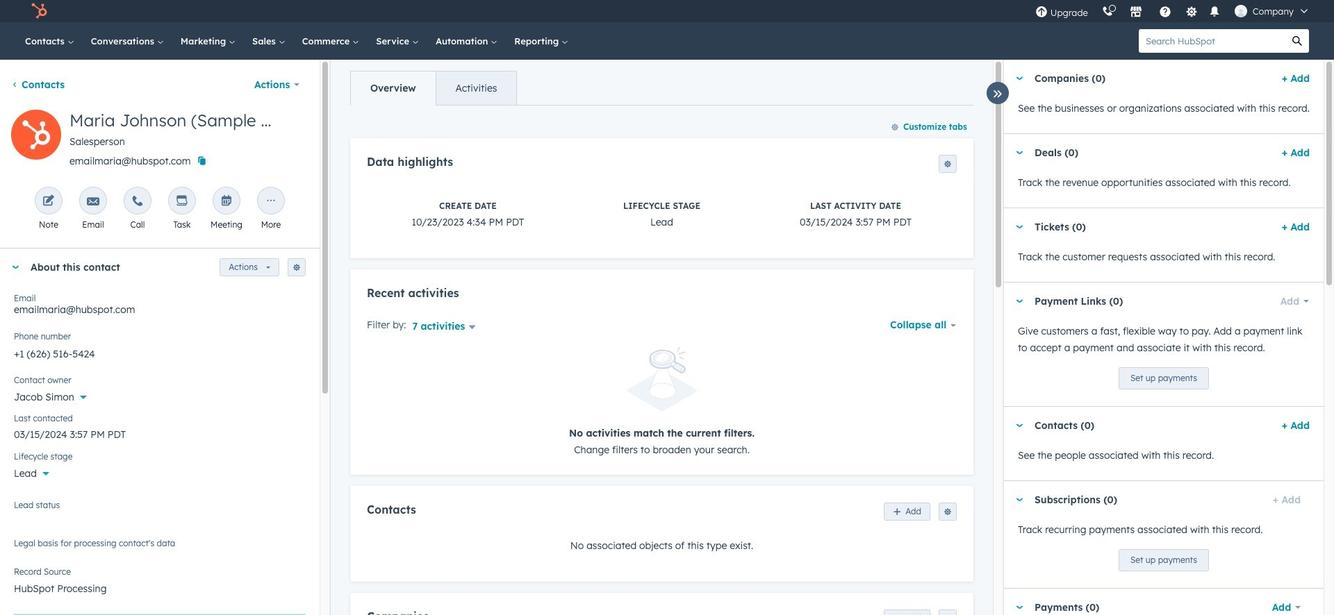 Task type: locate. For each thing, give the bounding box(es) containing it.
0 vertical spatial alert
[[367, 348, 957, 458]]

None text field
[[14, 340, 306, 368]]

navigation
[[350, 71, 518, 106]]

email image
[[87, 195, 99, 209]]

3 caret image from the top
[[1016, 300, 1024, 303]]

caret image
[[1016, 77, 1024, 80], [1016, 151, 1024, 155], [1016, 300, 1024, 303], [1016, 424, 1024, 428]]

1 caret image from the top
[[1016, 77, 1024, 80]]

menu
[[1029, 0, 1318, 22]]

caret image
[[1016, 226, 1024, 229], [11, 266, 19, 269], [1016, 499, 1024, 502], [1016, 607, 1024, 610]]

meeting image
[[220, 195, 233, 209]]

alert
[[367, 348, 957, 458], [14, 615, 306, 616]]

1 vertical spatial alert
[[14, 615, 306, 616]]

note image
[[42, 195, 55, 209]]

4 caret image from the top
[[1016, 424, 1024, 428]]

jacob simon image
[[1235, 5, 1248, 17]]

2 caret image from the top
[[1016, 151, 1024, 155]]



Task type: describe. For each thing, give the bounding box(es) containing it.
manage card settings image
[[293, 264, 301, 273]]

1 horizontal spatial alert
[[367, 348, 957, 458]]

call image
[[131, 195, 144, 209]]

task image
[[176, 195, 188, 209]]

0 horizontal spatial alert
[[14, 615, 306, 616]]

Search HubSpot search field
[[1139, 29, 1286, 53]]

-- text field
[[14, 422, 306, 444]]

marketplaces image
[[1130, 6, 1143, 19]]

more image
[[265, 195, 277, 209]]



Task type: vqa. For each thing, say whether or not it's contained in the screenshot.
EMAIL image
yes



